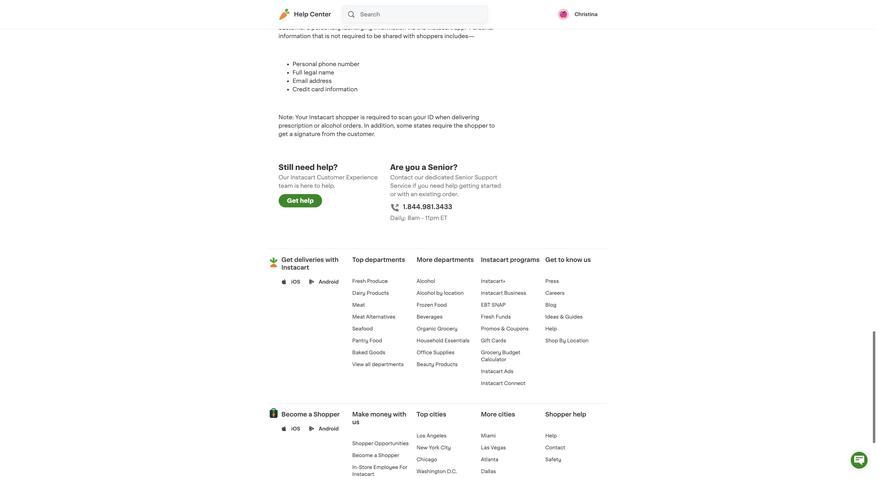 Task type: vqa. For each thing, say whether or not it's contained in the screenshot.
Best match Best
no



Task type: locate. For each thing, give the bounding box(es) containing it.
&
[[560, 314, 564, 319], [501, 326, 505, 331]]

office supplies
[[417, 350, 455, 355]]

opportunities
[[375, 441, 409, 446]]

1 ios link from the top
[[291, 278, 300, 285]]

& right ideas
[[560, 314, 564, 319]]

1 horizontal spatial is
[[361, 114, 365, 120]]

angeles
[[427, 433, 447, 438]]

us down make
[[352, 419, 360, 425]]

0 vertical spatial shopper
[[336, 114, 359, 120]]

cities for more cities
[[499, 412, 515, 417]]

food down alcohol by location
[[435, 303, 447, 307]]

0 horizontal spatial contact
[[390, 175, 413, 180]]

us right know
[[584, 257, 591, 263]]

an
[[411, 191, 418, 197]]

alcohol down alcohol link
[[417, 291, 435, 296]]

0 vertical spatial food
[[435, 303, 447, 307]]

help inside are you a senior? contact our dedicated senior support service if you need help getting started or with an existing order.
[[446, 183, 458, 189]]

1 ios app store logo image from the top
[[282, 279, 287, 285]]

2 android from the top
[[319, 426, 339, 431]]

frozen food
[[417, 303, 447, 307]]

shopper up orders.
[[336, 114, 359, 120]]

1 ios from the top
[[291, 280, 300, 284]]

2 vertical spatial with
[[393, 412, 406, 417]]

1 vertical spatial the
[[337, 131, 346, 137]]

0 horizontal spatial or
[[314, 123, 320, 128]]

products down the supplies
[[436, 362, 458, 367]]

make
[[352, 412, 369, 417]]

frozen
[[417, 303, 433, 307]]

get inside button
[[287, 198, 299, 204]]

help up shop
[[546, 326, 557, 331]]

to inside still need help? our instacart customer experience team is here to help.
[[315, 183, 320, 189]]

delivering
[[452, 114, 479, 120]]

2 instacart shopper app logo image from the top
[[268, 408, 279, 419]]

with down service
[[398, 191, 409, 197]]

2 ios from the top
[[291, 426, 300, 431]]

0 vertical spatial become
[[282, 412, 307, 417]]

1.844.981.3433 link
[[403, 203, 453, 212]]

a
[[290, 131, 293, 137], [422, 164, 426, 171], [309, 412, 312, 417], [374, 453, 377, 458]]

with right deliveries
[[326, 257, 339, 263]]

1 vertical spatial help
[[546, 326, 557, 331]]

0 horizontal spatial help
[[300, 198, 314, 204]]

email
[[293, 78, 308, 84]]

with right money
[[393, 412, 406, 417]]

instacart down instacart ads link
[[481, 381, 503, 386]]

1 cities from the left
[[430, 412, 447, 417]]

id
[[428, 114, 434, 120]]

scan
[[399, 114, 412, 120]]

android for get deliveries with instacart
[[319, 280, 339, 284]]

with inside get deliveries with instacart
[[326, 257, 339, 263]]

or down service
[[390, 191, 396, 197]]

1 vertical spatial contact
[[546, 445, 566, 450]]

1 horizontal spatial cities
[[499, 412, 515, 417]]

help inside button
[[300, 198, 314, 204]]

grocery up household essentials
[[438, 326, 458, 331]]

0 vertical spatial the
[[454, 123, 463, 128]]

instacart shopper app logo image for get
[[268, 257, 279, 268]]

vegas
[[491, 445, 506, 450]]

shopper up employee
[[378, 453, 399, 458]]

1 vertical spatial more
[[481, 412, 497, 417]]

top up fresh produce
[[352, 257, 364, 263]]

0 vertical spatial help
[[294, 12, 309, 17]]

contact up safety link
[[546, 445, 566, 450]]

dairy products link
[[352, 291, 389, 296]]

the down delivering
[[454, 123, 463, 128]]

get left deliveries
[[282, 257, 293, 263]]

2 ios link from the top
[[291, 425, 300, 432]]

help for shopper help
[[573, 412, 587, 417]]

customer.
[[347, 131, 375, 137]]

help link up contact link
[[546, 433, 557, 438]]

0 horizontal spatial top
[[352, 257, 364, 263]]

1 vertical spatial ios
[[291, 426, 300, 431]]

0 vertical spatial android play store logo image
[[309, 279, 314, 285]]

2 meat from the top
[[352, 314, 365, 319]]

you up the our
[[405, 164, 420, 171]]

help up contact link
[[546, 433, 557, 438]]

are
[[390, 164, 404, 171]]

household
[[417, 338, 444, 343]]

meat for meat alternatives
[[352, 314, 365, 319]]

beverages
[[417, 314, 443, 319]]

produce
[[367, 279, 388, 284]]

legal
[[304, 70, 317, 75]]

0 horizontal spatial is
[[295, 183, 299, 189]]

0 vertical spatial more
[[417, 257, 433, 263]]

top up los on the bottom of the page
[[417, 412, 428, 417]]

1 horizontal spatial need
[[430, 183, 444, 189]]

need up here
[[295, 164, 315, 171]]

0 vertical spatial us
[[584, 257, 591, 263]]

1 vertical spatial meat
[[352, 314, 365, 319]]

shopper up contact link
[[546, 412, 572, 417]]

all
[[365, 362, 371, 367]]

0 vertical spatial ios app store logo image
[[282, 279, 287, 285]]

1 horizontal spatial help
[[446, 183, 458, 189]]

1 horizontal spatial shopper
[[465, 123, 488, 128]]

1 vertical spatial ios link
[[291, 425, 300, 432]]

get help button
[[279, 194, 322, 207]]

atlanta
[[481, 457, 499, 462]]

alcohol up the alcohol by location link
[[417, 279, 435, 284]]

help for second help link from the bottom of the page
[[546, 326, 557, 331]]

if
[[413, 183, 416, 189]]

name
[[319, 70, 334, 75]]

become
[[282, 412, 307, 417], [352, 453, 373, 458]]

departments up produce
[[365, 257, 405, 263]]

0 vertical spatial is
[[361, 114, 365, 120]]

office supplies link
[[417, 350, 455, 355]]

more up miami 'link'
[[481, 412, 497, 417]]

android play store logo image for a
[[309, 426, 314, 432]]

ios app store logo image
[[282, 279, 287, 285], [282, 426, 287, 432]]

0 horizontal spatial cities
[[430, 412, 447, 417]]

1 horizontal spatial or
[[390, 191, 396, 197]]

0 horizontal spatial &
[[501, 326, 505, 331]]

1 alcohol from the top
[[417, 279, 435, 284]]

2 horizontal spatial help
[[573, 412, 587, 417]]

help for help center
[[294, 12, 309, 17]]

2 android link from the top
[[319, 425, 339, 432]]

more cities
[[481, 412, 515, 417]]

1 vertical spatial ios app store logo image
[[282, 426, 287, 432]]

get for get to know us
[[546, 257, 557, 263]]

0 vertical spatial top
[[352, 257, 364, 263]]

ios for get
[[291, 280, 300, 284]]

instacart down store
[[352, 472, 374, 477]]

help for 2nd help link from the top
[[546, 433, 557, 438]]

food for frozen food
[[435, 303, 447, 307]]

from
[[322, 131, 335, 137]]

shopper down delivering
[[465, 123, 488, 128]]

1 vertical spatial products
[[436, 362, 458, 367]]

1 vertical spatial is
[[295, 183, 299, 189]]

employee
[[374, 465, 398, 470]]

1 vertical spatial need
[[430, 183, 444, 189]]

1 vertical spatial or
[[390, 191, 396, 197]]

more for more cities
[[481, 412, 497, 417]]

0 vertical spatial help link
[[546, 326, 557, 331]]

the right the from
[[337, 131, 346, 137]]

0 horizontal spatial become a shopper
[[282, 412, 340, 417]]

0 vertical spatial contact
[[390, 175, 413, 180]]

food up goods on the bottom
[[370, 338, 382, 343]]

1 vertical spatial fresh
[[481, 314, 495, 319]]

food
[[435, 303, 447, 307], [370, 338, 382, 343]]

cities up angeles
[[430, 412, 447, 417]]

meat down 'meat' link
[[352, 314, 365, 319]]

frozen food link
[[417, 303, 447, 307]]

ios app store logo image for get deliveries with instacart
[[282, 279, 287, 285]]

more up alcohol link
[[417, 257, 433, 263]]

0 vertical spatial ios
[[291, 280, 300, 284]]

1 horizontal spatial &
[[560, 314, 564, 319]]

0 vertical spatial ios link
[[291, 278, 300, 285]]

get up press
[[546, 257, 557, 263]]

fresh for fresh funds
[[481, 314, 495, 319]]

food for pantry food
[[370, 338, 382, 343]]

1 meat from the top
[[352, 303, 365, 307]]

las vegas link
[[481, 445, 506, 450]]

1 help link from the top
[[546, 326, 557, 331]]

become a shopper link
[[352, 453, 399, 458]]

contact up service
[[390, 175, 413, 180]]

get down team on the left top of the page
[[287, 198, 299, 204]]

instacart+ link
[[481, 279, 506, 284]]

instacart down instacart+
[[481, 291, 503, 296]]

become a shopper
[[282, 412, 340, 417], [352, 453, 399, 458]]

ebt snap link
[[481, 303, 506, 307]]

meat down the dairy
[[352, 303, 365, 307]]

0 vertical spatial with
[[398, 191, 409, 197]]

organic
[[417, 326, 436, 331]]

support
[[475, 175, 498, 180]]

0 horizontal spatial more
[[417, 257, 433, 263]]

1 horizontal spatial grocery
[[481, 350, 501, 355]]

1 vertical spatial alcohol
[[417, 291, 435, 296]]

0 vertical spatial or
[[314, 123, 320, 128]]

1 horizontal spatial products
[[436, 362, 458, 367]]

1 vertical spatial grocery
[[481, 350, 501, 355]]

& down funds
[[501, 326, 505, 331]]

0 vertical spatial android
[[319, 280, 339, 284]]

a inside are you a senior? contact our dedicated senior support service if you need help getting started or with an existing order.
[[422, 164, 426, 171]]

addition,
[[371, 123, 395, 128]]

1 vertical spatial &
[[501, 326, 505, 331]]

help link up shop
[[546, 326, 557, 331]]

with
[[398, 191, 409, 197], [326, 257, 339, 263], [393, 412, 406, 417]]

instacart inside get deliveries with instacart
[[282, 265, 309, 270]]

instacart ads link
[[481, 369, 514, 374]]

need inside are you a senior? contact our dedicated senior support service if you need help getting started or with an existing order.
[[430, 183, 444, 189]]

help right the instacart icon
[[294, 12, 309, 17]]

0 vertical spatial grocery
[[438, 326, 458, 331]]

2 android play store logo image from the top
[[309, 426, 314, 432]]

with inside the make money with us
[[393, 412, 406, 417]]

1 vertical spatial android play store logo image
[[309, 426, 314, 432]]

0 vertical spatial meat
[[352, 303, 365, 307]]

0 vertical spatial android link
[[319, 278, 339, 285]]

us for make money with us
[[352, 419, 360, 425]]

help for get help
[[300, 198, 314, 204]]

0 vertical spatial products
[[367, 291, 389, 296]]

products down produce
[[367, 291, 389, 296]]

1 android from the top
[[319, 280, 339, 284]]

0 horizontal spatial fresh
[[352, 279, 366, 284]]

in-store employee for instacart
[[352, 465, 408, 477]]

cities
[[430, 412, 447, 417], [499, 412, 515, 417]]

0 horizontal spatial the
[[337, 131, 346, 137]]

1 horizontal spatial more
[[481, 412, 497, 417]]

by
[[437, 291, 443, 296]]

need down dedicated
[[430, 183, 444, 189]]

products
[[367, 291, 389, 296], [436, 362, 458, 367]]

get for get deliveries with instacart
[[282, 257, 293, 263]]

1 horizontal spatial become
[[352, 453, 373, 458]]

us inside the make money with us
[[352, 419, 360, 425]]

or inside are you a senior? contact our dedicated senior support service if you need help getting started or with an existing order.
[[390, 191, 396, 197]]

departments for top departments
[[365, 257, 405, 263]]

instacart up here
[[291, 175, 316, 180]]

0 vertical spatial instacart shopper app logo image
[[268, 257, 279, 268]]

0 vertical spatial fresh
[[352, 279, 366, 284]]

instacart
[[309, 114, 334, 120], [291, 175, 316, 180], [481, 257, 509, 263], [282, 265, 309, 270], [481, 291, 503, 296], [481, 369, 503, 374], [481, 381, 503, 386], [352, 472, 374, 477]]

with for make money with us
[[393, 412, 406, 417]]

get to know us
[[546, 257, 591, 263]]

ideas
[[546, 314, 559, 319]]

get inside get deliveries with instacart
[[282, 257, 293, 263]]

instacart up instacart+
[[481, 257, 509, 263]]

1 horizontal spatial food
[[435, 303, 447, 307]]

0 vertical spatial become a shopper
[[282, 412, 340, 417]]

gift
[[481, 338, 491, 343]]

in
[[364, 123, 369, 128]]

instacart up alcohol
[[309, 114, 334, 120]]

you right if
[[418, 183, 429, 189]]

2 cities from the left
[[499, 412, 515, 417]]

meat
[[352, 303, 365, 307], [352, 314, 365, 319]]

deliveries
[[294, 257, 324, 263]]

0 vertical spatial &
[[560, 314, 564, 319]]

1 instacart shopper app logo image from the top
[[268, 257, 279, 268]]

las
[[481, 445, 490, 450]]

1 android link from the top
[[319, 278, 339, 285]]

contact link
[[546, 445, 566, 450]]

instacart programs
[[481, 257, 540, 263]]

atlanta link
[[481, 457, 499, 462]]

1 vertical spatial help link
[[546, 433, 557, 438]]

1 vertical spatial shopper
[[465, 123, 488, 128]]

departments up location
[[434, 257, 474, 263]]

programs
[[510, 257, 540, 263]]

get for get help
[[287, 198, 299, 204]]

instacart shopper app logo image for become
[[268, 408, 279, 419]]

washington d.c.
[[417, 469, 457, 474]]

funds
[[496, 314, 511, 319]]

1 horizontal spatial top
[[417, 412, 428, 417]]

2 alcohol from the top
[[417, 291, 435, 296]]

cities for top cities
[[430, 412, 447, 417]]

senior?
[[428, 164, 458, 171]]

1 horizontal spatial fresh
[[481, 314, 495, 319]]

1 vertical spatial us
[[352, 419, 360, 425]]

0 vertical spatial help
[[446, 183, 458, 189]]

2 vertical spatial help
[[546, 433, 557, 438]]

alcohol for alcohol by location
[[417, 291, 435, 296]]

departments for more departments
[[434, 257, 474, 263]]

fresh down ebt
[[481, 314, 495, 319]]

1 horizontal spatial become a shopper
[[352, 453, 399, 458]]

store
[[359, 465, 372, 470]]

careers link
[[546, 291, 565, 296]]

0 horizontal spatial products
[[367, 291, 389, 296]]

a inside note: your instacart shopper is required to scan your id when delivering prescription or alcohol orders. in addition, some states require the shopper to get a signature from the customer.
[[290, 131, 293, 137]]

1 horizontal spatial contact
[[546, 445, 566, 450]]

0 vertical spatial need
[[295, 164, 315, 171]]

1 vertical spatial food
[[370, 338, 382, 343]]

or up signature
[[314, 123, 320, 128]]

0 horizontal spatial need
[[295, 164, 315, 171]]

0 vertical spatial alcohol
[[417, 279, 435, 284]]

cities down instacart connect "link"
[[499, 412, 515, 417]]

instacart inside in-store employee for instacart
[[352, 472, 374, 477]]

service
[[390, 183, 411, 189]]

beauty
[[417, 362, 434, 367]]

fresh up the dairy
[[352, 279, 366, 284]]

2 vertical spatial help
[[573, 412, 587, 417]]

get
[[287, 198, 299, 204], [282, 257, 293, 263], [546, 257, 557, 263]]

shopper help
[[546, 412, 587, 417]]

2 help link from the top
[[546, 433, 557, 438]]

0 vertical spatial you
[[405, 164, 420, 171]]

android play store logo image
[[309, 279, 314, 285], [309, 426, 314, 432]]

1 horizontal spatial us
[[584, 257, 591, 263]]

los
[[417, 433, 426, 438]]

credit
[[293, 86, 310, 92]]

instacart ads
[[481, 369, 514, 374]]

1 vertical spatial android link
[[319, 425, 339, 432]]

is left here
[[295, 183, 299, 189]]

snap
[[492, 303, 506, 307]]

1 android play store logo image from the top
[[309, 279, 314, 285]]

1 horizontal spatial the
[[454, 123, 463, 128]]

1 vertical spatial top
[[417, 412, 428, 417]]

shopper
[[336, 114, 359, 120], [465, 123, 488, 128]]

safety link
[[546, 457, 562, 462]]

baked
[[352, 350, 368, 355]]

2 ios app store logo image from the top
[[282, 426, 287, 432]]

grocery up calculator
[[481, 350, 501, 355]]

0 horizontal spatial food
[[370, 338, 382, 343]]

1 vertical spatial instacart shopper app logo image
[[268, 408, 279, 419]]

& for ideas
[[560, 314, 564, 319]]

0 horizontal spatial us
[[352, 419, 360, 425]]

1 vertical spatial android
[[319, 426, 339, 431]]

1 vertical spatial help
[[300, 198, 314, 204]]

1 vertical spatial with
[[326, 257, 339, 263]]

instacart down deliveries
[[282, 265, 309, 270]]

fresh for fresh produce
[[352, 279, 366, 284]]

ideas & guides link
[[546, 314, 583, 319]]

is up in
[[361, 114, 365, 120]]

instacart connect
[[481, 381, 526, 386]]

instacart shopper app logo image
[[268, 257, 279, 268], [268, 408, 279, 419]]

seafood link
[[352, 326, 373, 331]]

departments down goods on the bottom
[[372, 362, 404, 367]]

ios link for get
[[291, 278, 300, 285]]

beverages link
[[417, 314, 443, 319]]

christina link
[[558, 9, 598, 20]]



Task type: describe. For each thing, give the bounding box(es) containing it.
alcohol by location
[[417, 291, 464, 296]]

top departments
[[352, 257, 405, 263]]

dallas link
[[481, 469, 496, 474]]

instacart inside note: your instacart shopper is required to scan your id when delivering prescription or alcohol orders. in addition, some states require the shopper to get a signature from the customer.
[[309, 114, 334, 120]]

york
[[429, 445, 440, 450]]

your
[[414, 114, 426, 120]]

top for top departments
[[352, 257, 364, 263]]

view all departments
[[352, 362, 404, 367]]

baked goods link
[[352, 350, 386, 355]]

fresh produce link
[[352, 279, 388, 284]]

& for promos
[[501, 326, 505, 331]]

promos & coupons
[[481, 326, 529, 331]]

essentials
[[445, 338, 470, 343]]

is inside still need help? our instacart customer experience team is here to help.
[[295, 183, 299, 189]]

seafood
[[352, 326, 373, 331]]

android link for get deliveries with instacart
[[319, 278, 339, 285]]

fresh funds link
[[481, 314, 511, 319]]

when
[[435, 114, 451, 120]]

dedicated
[[425, 175, 454, 180]]

help?
[[317, 164, 338, 171]]

started
[[481, 183, 501, 189]]

signature
[[294, 131, 321, 137]]

1.844.981.3433
[[403, 204, 453, 210]]

0 horizontal spatial shopper
[[336, 114, 359, 120]]

top for top cities
[[417, 412, 428, 417]]

user avatar image
[[558, 9, 569, 20]]

shopper up become a shopper "link"
[[352, 441, 373, 446]]

chicago link
[[417, 457, 437, 462]]

help center
[[294, 12, 331, 17]]

number
[[338, 61, 360, 67]]

ios for become
[[291, 426, 300, 431]]

experience
[[346, 175, 378, 180]]

our
[[415, 175, 424, 180]]

pantry food
[[352, 338, 382, 343]]

us for get to know us
[[584, 257, 591, 263]]

address
[[309, 78, 332, 84]]

with for get deliveries with instacart
[[326, 257, 339, 263]]

supplies
[[434, 350, 455, 355]]

Search search field
[[360, 6, 488, 23]]

instacart down calculator
[[481, 369, 503, 374]]

grocery inside grocery budget calculator
[[481, 350, 501, 355]]

more departments
[[417, 257, 474, 263]]

required
[[367, 114, 390, 120]]

pantry
[[352, 338, 369, 343]]

grocery budget calculator
[[481, 350, 521, 362]]

more for more departments
[[417, 257, 433, 263]]

ios link for become
[[291, 425, 300, 432]]

android link for become a shopper
[[319, 425, 339, 432]]

contact inside are you a senior? contact our dedicated senior support service if you need help getting started or with an existing order.
[[390, 175, 413, 180]]

shopper opportunities link
[[352, 441, 409, 446]]

press
[[546, 279, 559, 284]]

calculator
[[481, 357, 506, 362]]

budget
[[503, 350, 521, 355]]

android play store logo image for deliveries
[[309, 279, 314, 285]]

11pm
[[425, 215, 439, 221]]

help.
[[322, 183, 335, 189]]

instacart inside still need help? our instacart customer experience team is here to help.
[[291, 175, 316, 180]]

grocery budget calculator link
[[481, 350, 521, 362]]

location
[[567, 338, 589, 343]]

personal
[[293, 61, 317, 67]]

daily: 8am - 11pm et
[[390, 215, 448, 221]]

fresh funds
[[481, 314, 511, 319]]

dallas
[[481, 469, 496, 474]]

1 vertical spatial become a shopper
[[352, 453, 399, 458]]

ebt
[[481, 303, 491, 307]]

organic grocery link
[[417, 326, 458, 331]]

senior
[[455, 175, 473, 180]]

our
[[279, 175, 289, 180]]

by
[[560, 338, 566, 343]]

personal phone number full legal name email address credit card information
[[293, 61, 360, 92]]

need inside still need help? our instacart customer experience team is here to help.
[[295, 164, 315, 171]]

customer
[[317, 175, 345, 180]]

is inside note: your instacart shopper is required to scan your id when delivering prescription or alcohol orders. in addition, some states require the shopper to get a signature from the customer.
[[361, 114, 365, 120]]

products for dairy products
[[367, 291, 389, 296]]

note: your instacart shopper is required to scan your id when delivering prescription or alcohol orders. in addition, some states require the shopper to get a signature from the customer.
[[279, 114, 495, 137]]

alcohol link
[[417, 279, 435, 284]]

instacart business link
[[481, 291, 527, 296]]

meat for 'meat' link
[[352, 303, 365, 307]]

organic grocery
[[417, 326, 458, 331]]

1 vertical spatial you
[[418, 183, 429, 189]]

los angeles
[[417, 433, 447, 438]]

connect
[[504, 381, 526, 386]]

meat link
[[352, 303, 365, 307]]

0 horizontal spatial grocery
[[438, 326, 458, 331]]

miami
[[481, 433, 496, 438]]

blog
[[546, 303, 557, 307]]

-
[[422, 215, 424, 221]]

business
[[504, 291, 527, 296]]

instacart image
[[279, 9, 290, 20]]

alcohol for alcohol link
[[417, 279, 435, 284]]

goods
[[369, 350, 386, 355]]

order.
[[443, 191, 459, 197]]

products for beauty products
[[436, 362, 458, 367]]

money
[[371, 412, 392, 417]]

android for become a shopper
[[319, 426, 339, 431]]

promos
[[481, 326, 500, 331]]

ideas & guides
[[546, 314, 583, 319]]

states
[[414, 123, 431, 128]]

alternatives
[[366, 314, 396, 319]]

chicago
[[417, 457, 437, 462]]

city
[[441, 445, 451, 450]]

with inside are you a senior? contact our dedicated senior support service if you need help getting started or with an existing order.
[[398, 191, 409, 197]]

guides
[[565, 314, 583, 319]]

instacart+
[[481, 279, 506, 284]]

0 horizontal spatial become
[[282, 412, 307, 417]]

new york city
[[417, 445, 451, 450]]

card
[[312, 86, 324, 92]]

shopper left make
[[314, 412, 340, 417]]

or inside note: your instacart shopper is required to scan your id when delivering prescription or alcohol orders. in addition, some states require the shopper to get a signature from the customer.
[[314, 123, 320, 128]]

phone
[[319, 61, 336, 67]]

shop by location
[[546, 338, 589, 343]]

ios app store logo image for become a shopper
[[282, 426, 287, 432]]

press link
[[546, 279, 559, 284]]

1 vertical spatial become
[[352, 453, 373, 458]]

here
[[301, 183, 313, 189]]



